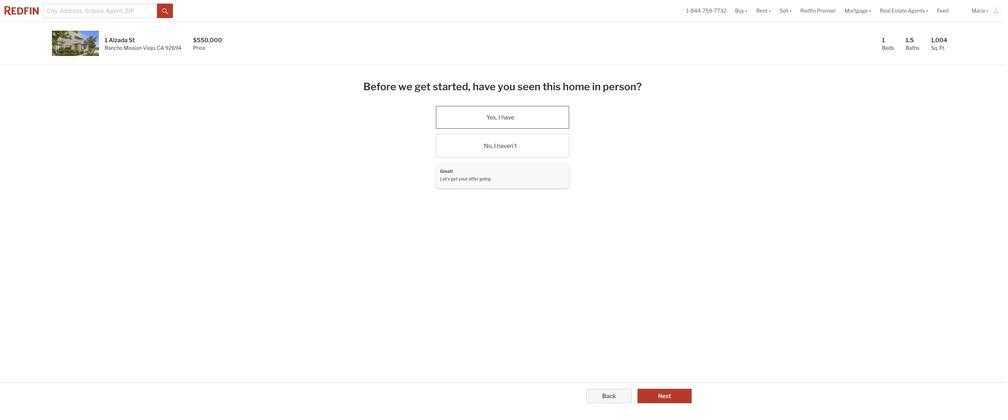 Task type: vqa. For each thing, say whether or not it's contained in the screenshot.
On Redfin button
no



Task type: locate. For each thing, give the bounding box(es) containing it.
i
[[499, 114, 501, 121], [494, 143, 496, 149]]

i right yes,
[[499, 114, 501, 121]]

0 horizontal spatial have
[[473, 81, 496, 93]]

i for have
[[499, 114, 501, 121]]

i right no,
[[494, 143, 496, 149]]

5 ▾ from the left
[[927, 8, 929, 14]]

maria
[[973, 8, 986, 14]]

0 vertical spatial get
[[415, 81, 431, 93]]

get inside great! let's get your offer going.
[[451, 176, 458, 182]]

feed
[[938, 8, 950, 14]]

1 beds
[[883, 37, 895, 51]]

844-
[[691, 8, 703, 14]]

have right yes,
[[502, 114, 515, 121]]

6 ▾ from the left
[[987, 8, 989, 14]]

get for your
[[451, 176, 458, 182]]

real estate agents ▾
[[881, 8, 929, 14]]

▾ right agents
[[927, 8, 929, 14]]

▾ right maria
[[987, 8, 989, 14]]

1,004
[[932, 37, 948, 44]]

$550,000 price
[[193, 37, 222, 51]]

in
[[593, 81, 601, 93]]

▾ for rent ▾
[[769, 8, 772, 14]]

great!
[[440, 169, 453, 174]]

1 up beds
[[883, 37, 886, 44]]

1 vertical spatial get
[[451, 176, 458, 182]]

1 ▾ from the left
[[746, 8, 748, 14]]

▾ right rent
[[769, 8, 772, 14]]

buy ▾ button
[[736, 0, 748, 22]]

2 1 from the left
[[883, 37, 886, 44]]

mission
[[124, 45, 142, 51]]

get right we at the left top of page
[[415, 81, 431, 93]]

redfin
[[801, 8, 817, 14]]

3 ▾ from the left
[[790, 8, 792, 14]]

mortgage
[[845, 8, 869, 14]]

0 horizontal spatial i
[[494, 143, 496, 149]]

2 ▾ from the left
[[769, 8, 772, 14]]

sq.
[[932, 45, 939, 51]]

baths
[[907, 45, 920, 51]]

▾
[[746, 8, 748, 14], [769, 8, 772, 14], [790, 8, 792, 14], [870, 8, 872, 14], [927, 8, 929, 14], [987, 8, 989, 14]]

1 vertical spatial i
[[494, 143, 496, 149]]

▾ right sell
[[790, 8, 792, 14]]

get
[[415, 81, 431, 93], [451, 176, 458, 182]]

1 horizontal spatial i
[[499, 114, 501, 121]]

submit search image
[[162, 8, 168, 14]]

mortgage ▾
[[845, 8, 872, 14]]

4 ▾ from the left
[[870, 8, 872, 14]]

0 vertical spatial have
[[473, 81, 496, 93]]

going.
[[480, 176, 492, 182]]

get left the your
[[451, 176, 458, 182]]

1-
[[687, 8, 691, 14]]

let's
[[440, 176, 450, 182]]

real estate agents ▾ link
[[881, 0, 929, 22]]

▾ right buy
[[746, 8, 748, 14]]

have
[[473, 81, 496, 93], [502, 114, 515, 121]]

▾ for buy ▾
[[746, 8, 748, 14]]

1 vertical spatial have
[[502, 114, 515, 121]]

▾ right the mortgage
[[870, 8, 872, 14]]

buy
[[736, 8, 745, 14]]

0 vertical spatial i
[[499, 114, 501, 121]]

st
[[129, 37, 135, 44]]

next button
[[638, 389, 692, 404]]

have left you at the top of page
[[473, 81, 496, 93]]

1 inside the 1 beds
[[883, 37, 886, 44]]

1 1 from the left
[[105, 37, 108, 44]]

0 horizontal spatial get
[[415, 81, 431, 93]]

premier
[[818, 8, 837, 14]]

1 up rancho
[[105, 37, 108, 44]]

maria ▾
[[973, 8, 989, 14]]

1 horizontal spatial 1
[[883, 37, 886, 44]]

rent
[[757, 8, 768, 14]]

back
[[603, 393, 617, 400]]

haven't
[[497, 143, 517, 149]]

home
[[563, 81, 591, 93]]

1
[[105, 37, 108, 44], [883, 37, 886, 44]]

yes,
[[487, 114, 498, 121]]

redfin premier
[[801, 8, 837, 14]]

0 horizontal spatial 1
[[105, 37, 108, 44]]

1 horizontal spatial get
[[451, 176, 458, 182]]

$550,000
[[193, 37, 222, 44]]

great! let's get your offer going.
[[440, 169, 492, 182]]

this
[[543, 81, 561, 93]]

1 inside 1 alzada st rancho mission viejo , ca 92694
[[105, 37, 108, 44]]



Task type: describe. For each thing, give the bounding box(es) containing it.
sell ▾ button
[[780, 0, 792, 22]]

i for haven't
[[494, 143, 496, 149]]

1 horizontal spatial have
[[502, 114, 515, 121]]

get for started,
[[415, 81, 431, 93]]

City, Address, School, Agent, ZIP search field
[[43, 4, 157, 18]]

agents
[[909, 8, 926, 14]]

no, i haven't
[[484, 143, 517, 149]]

92694
[[165, 45, 182, 51]]

sell ▾ button
[[776, 0, 797, 22]]

real
[[881, 8, 891, 14]]

▾ inside dropdown button
[[927, 8, 929, 14]]

ca
[[157, 45, 164, 51]]

no,
[[484, 143, 493, 149]]

1.5
[[907, 37, 915, 44]]

rancho
[[105, 45, 123, 51]]

ft.
[[940, 45, 946, 51]]

,
[[155, 45, 156, 51]]

real estate agents ▾ button
[[876, 0, 934, 22]]

redfin premier button
[[797, 0, 841, 22]]

7732
[[715, 8, 727, 14]]

759-
[[703, 8, 715, 14]]

before we get started, have you seen this home in person?
[[364, 81, 642, 93]]

next
[[659, 393, 672, 400]]

yes, i have
[[487, 114, 515, 121]]

before
[[364, 81, 397, 93]]

mortgage ▾ button
[[841, 0, 876, 22]]

before we get started, have you seen this home in person?. required field. element
[[364, 77, 642, 94]]

1 for 1
[[883, 37, 886, 44]]

back button
[[587, 389, 632, 404]]

your
[[459, 176, 468, 182]]

rent ▾ button
[[753, 0, 776, 22]]

offer
[[469, 176, 479, 182]]

estate
[[892, 8, 908, 14]]

seen
[[518, 81, 541, 93]]

▾ for mortgage ▾
[[870, 8, 872, 14]]

price
[[193, 45, 206, 51]]

1 alzada st rancho mission viejo , ca 92694
[[105, 37, 182, 51]]

feed button
[[934, 0, 968, 22]]

sell ▾
[[780, 8, 792, 14]]

started,
[[433, 81, 471, 93]]

viejo
[[143, 45, 155, 51]]

person?
[[603, 81, 642, 93]]

we
[[399, 81, 413, 93]]

▾ for maria ▾
[[987, 8, 989, 14]]

buy ▾ button
[[731, 0, 753, 22]]

alzada
[[109, 37, 128, 44]]

▾ for sell ▾
[[790, 8, 792, 14]]

1-844-759-7732
[[687, 8, 727, 14]]

1-844-759-7732 link
[[687, 8, 727, 14]]

1 for 1 alzada st
[[105, 37, 108, 44]]

you
[[498, 81, 516, 93]]

rent ▾ button
[[757, 0, 772, 22]]

1,004 sq. ft.
[[932, 37, 948, 51]]

beds
[[883, 45, 895, 51]]

1.5 baths
[[907, 37, 920, 51]]

rent ▾
[[757, 8, 772, 14]]

sell
[[780, 8, 789, 14]]

mortgage ▾ button
[[845, 0, 872, 22]]

buy ▾
[[736, 8, 748, 14]]



